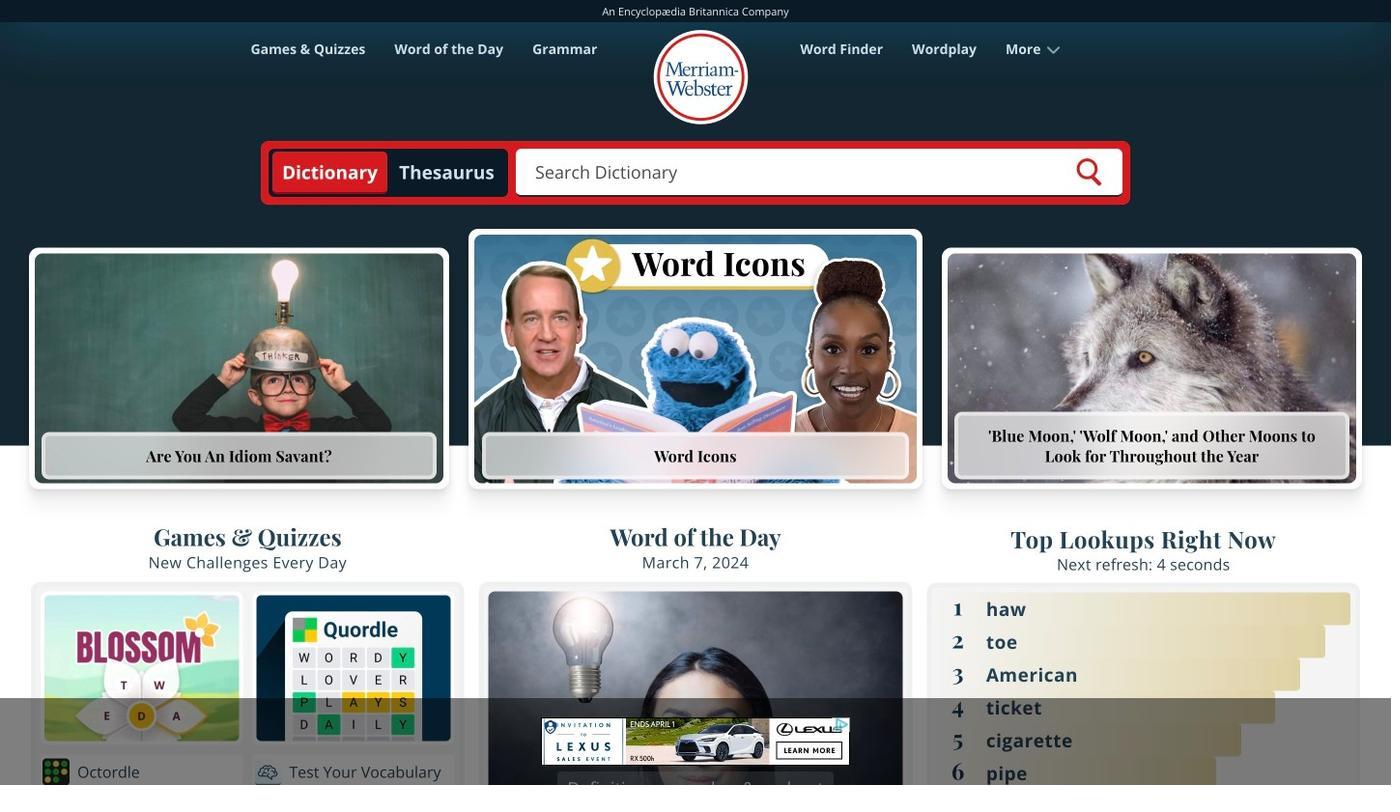 Task type: vqa. For each thing, say whether or not it's contained in the screenshot.
vocab quiz brain speech bubble icon
yes



Task type: locate. For each thing, give the bounding box(es) containing it.
vocab quiz brain speech bubble icon image
[[255, 759, 282, 786]]

blossom game flower image image
[[44, 596, 239, 742]]

advertisement element
[[541, 718, 851, 767]]

image1394890588 image
[[948, 254, 1357, 484]]

woman staring at the lightbulb above her head while her glasses slide down her nose image
[[489, 592, 903, 786]]

search word image
[[1075, 158, 1104, 187]]



Task type: describe. For each thing, give the bounding box(es) containing it.
listen to the pronunciation of descry image
[[747, 732, 772, 757]]

merriam webster - established 1828 image
[[653, 30, 749, 127]]

boy thinking light bulb image
[[35, 254, 444, 484]]

Search search field
[[516, 149, 1123, 197]]

quordle game word lover plays daily image
[[256, 596, 451, 742]]

word icons image
[[475, 235, 917, 484]]

octordle icon 8 dots image
[[43, 759, 70, 786]]



